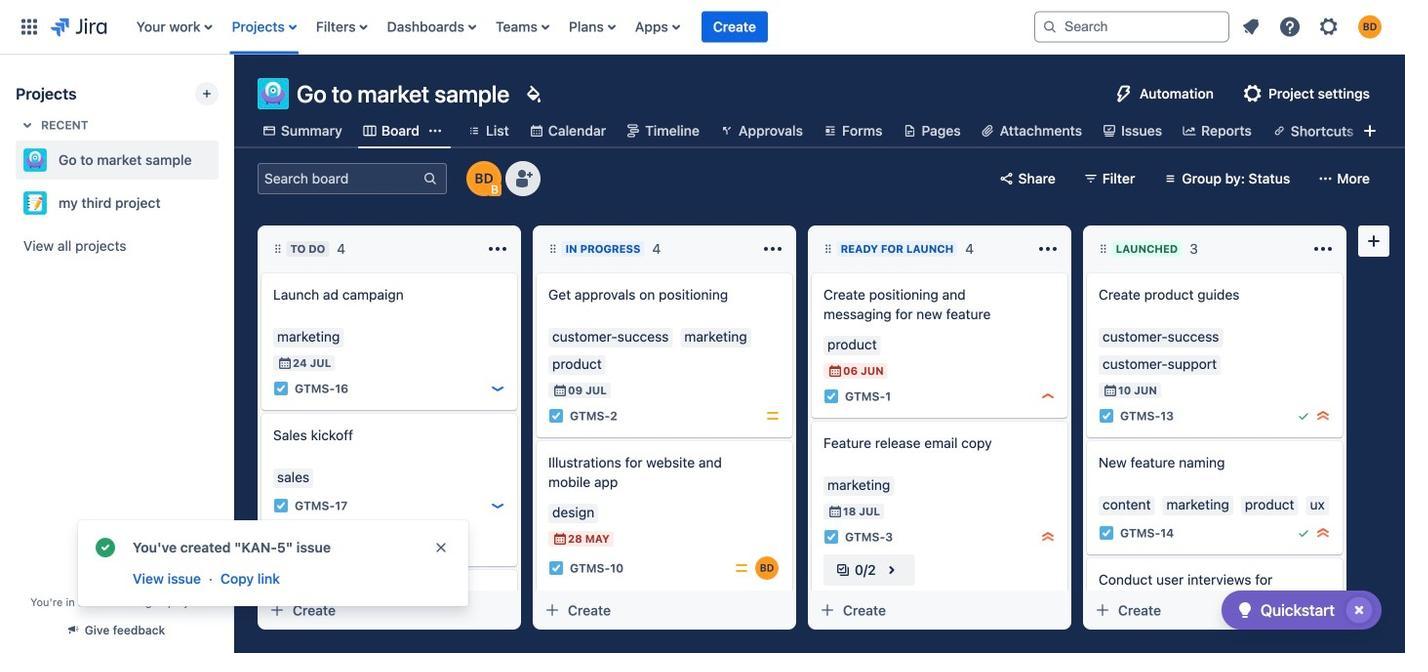 Task type: describe. For each thing, give the bounding box(es) containing it.
highest image
[[1316, 408, 1332, 424]]

help image
[[1279, 15, 1302, 39]]

notifications image
[[1240, 15, 1263, 39]]

create status image
[[1363, 229, 1386, 253]]

1 horizontal spatial list
[[1234, 9, 1394, 44]]

add to starred image
[[213, 148, 236, 172]]

due date: 06 june 2024 image
[[828, 363, 843, 379]]

barb dwyer image
[[756, 556, 779, 580]]

due date: 28 may 2024 image
[[553, 531, 568, 547]]

due date: 18 july 2024 image
[[828, 504, 843, 519]]

due date: 18 july 2024 image
[[828, 504, 843, 519]]

project view element
[[234, 113, 1406, 148]]

2 low image from the top
[[490, 498, 506, 514]]

due date: 09 july 2024 image
[[553, 383, 568, 398]]

due date: 24 july 2024 image
[[277, 355, 293, 371]]

dismiss image
[[433, 540, 449, 555]]

set project background image
[[522, 82, 545, 105]]

done image for highest icon at the bottom right
[[1296, 408, 1312, 424]]

collapse image for due date: 24 july 2024 image column actions icon
[[473, 237, 496, 261]]

create image for due date: 28 may 2024 image
[[525, 428, 549, 451]]

add to starred image
[[213, 191, 236, 215]]

sidebar navigation image
[[213, 78, 256, 117]]

create image for due date: 18 july 2024 icon
[[801, 408, 824, 431]]

your profile and settings image
[[1359, 15, 1382, 39]]

success image
[[94, 536, 117, 559]]

column actions image for due date: 24 july 2024 image
[[486, 237, 510, 261]]

due date: 06 june 2024 image
[[828, 363, 843, 379]]

medium image for due date: 09 july 2024 image
[[765, 408, 781, 424]]

0 horizontal spatial list
[[127, 0, 1019, 54]]

done image for highest image to the right
[[1296, 525, 1312, 541]]



Task type: vqa. For each thing, say whether or not it's contained in the screenshot.
project avatar
no



Task type: locate. For each thing, give the bounding box(es) containing it.
0 vertical spatial low image
[[490, 381, 506, 396]]

2 collapse image from the left
[[748, 237, 771, 261]]

1 vertical spatial medium image
[[734, 560, 750, 576]]

automation image
[[1113, 82, 1136, 105]]

0 horizontal spatial highest image
[[1041, 529, 1056, 545]]

collapse image for column actions icon associated with due date: 09 july 2024 image
[[748, 237, 771, 261]]

due date: 09 july 2024 image
[[553, 383, 568, 398]]

primary element
[[12, 0, 1019, 54]]

due date: 28 may 2024 image
[[553, 531, 568, 547]]

tab options image
[[427, 123, 443, 139]]

0 horizontal spatial collapse image
[[473, 237, 496, 261]]

due date: 24 july 2024 image
[[277, 355, 293, 371]]

Search board field
[[259, 165, 423, 192]]

create project image
[[199, 86, 215, 102]]

create image for due date: 06 june 2024 image
[[801, 263, 824, 286]]

medium image for due date: 28 may 2024 icon
[[734, 560, 750, 576]]

dismiss quickstart image
[[1344, 595, 1376, 626]]

1 low image from the top
[[490, 381, 506, 396]]

settings image
[[1318, 15, 1341, 39]]

list
[[127, 0, 1019, 54], [1234, 9, 1394, 44]]

1 horizontal spatial collapse image
[[748, 237, 771, 261]]

tab
[[358, 113, 451, 148]]

task image
[[273, 381, 289, 396], [824, 389, 840, 404], [549, 408, 564, 424], [1099, 408, 1115, 424], [273, 498, 289, 514], [1099, 525, 1115, 541], [549, 560, 564, 576]]

0 horizontal spatial column actions image
[[486, 237, 510, 261]]

due date: 10 june 2024 image
[[1103, 383, 1119, 398], [1103, 383, 1119, 398]]

create image
[[250, 263, 273, 286], [525, 263, 549, 286], [250, 400, 273, 424], [525, 584, 549, 607]]

list item
[[702, 0, 768, 54]]

column actions image for due date: 09 july 2024 image
[[761, 237, 785, 261]]

done image
[[1296, 408, 1312, 424], [1296, 525, 1312, 541], [1296, 525, 1312, 541]]

2 column actions image from the left
[[761, 237, 785, 261]]

banner
[[0, 0, 1406, 55]]

1 column actions image from the left
[[486, 237, 510, 261]]

1 horizontal spatial column actions image
[[761, 237, 785, 261]]

1 horizontal spatial highest image
[[1316, 525, 1332, 541]]

1 collapse image from the left
[[473, 237, 496, 261]]

column actions image
[[486, 237, 510, 261], [761, 237, 785, 261]]

collapse image
[[473, 237, 496, 261], [748, 237, 771, 261]]

highest image
[[1316, 525, 1332, 541], [1041, 529, 1056, 545]]

medium image
[[765, 408, 781, 424], [734, 560, 750, 576]]

create image
[[801, 263, 824, 286], [801, 408, 824, 431], [525, 428, 549, 451], [801, 588, 824, 611]]

None search field
[[1035, 11, 1230, 42]]

task image
[[824, 529, 840, 545]]

search image
[[1043, 19, 1058, 35]]

high image
[[1041, 389, 1056, 404]]

0 vertical spatial medium image
[[765, 408, 781, 424]]

jira image
[[51, 15, 107, 39], [51, 15, 107, 39]]

0 horizontal spatial medium image
[[734, 560, 750, 576]]

tab list
[[234, 113, 1382, 148]]

Search field
[[1035, 11, 1230, 42]]

collapse recent projects image
[[16, 113, 39, 137]]

done image
[[1296, 408, 1312, 424]]

1 horizontal spatial medium image
[[765, 408, 781, 424]]

1 vertical spatial low image
[[490, 498, 506, 514]]

appswitcher icon image
[[18, 15, 41, 39]]

low image
[[490, 381, 506, 396], [490, 498, 506, 514]]



